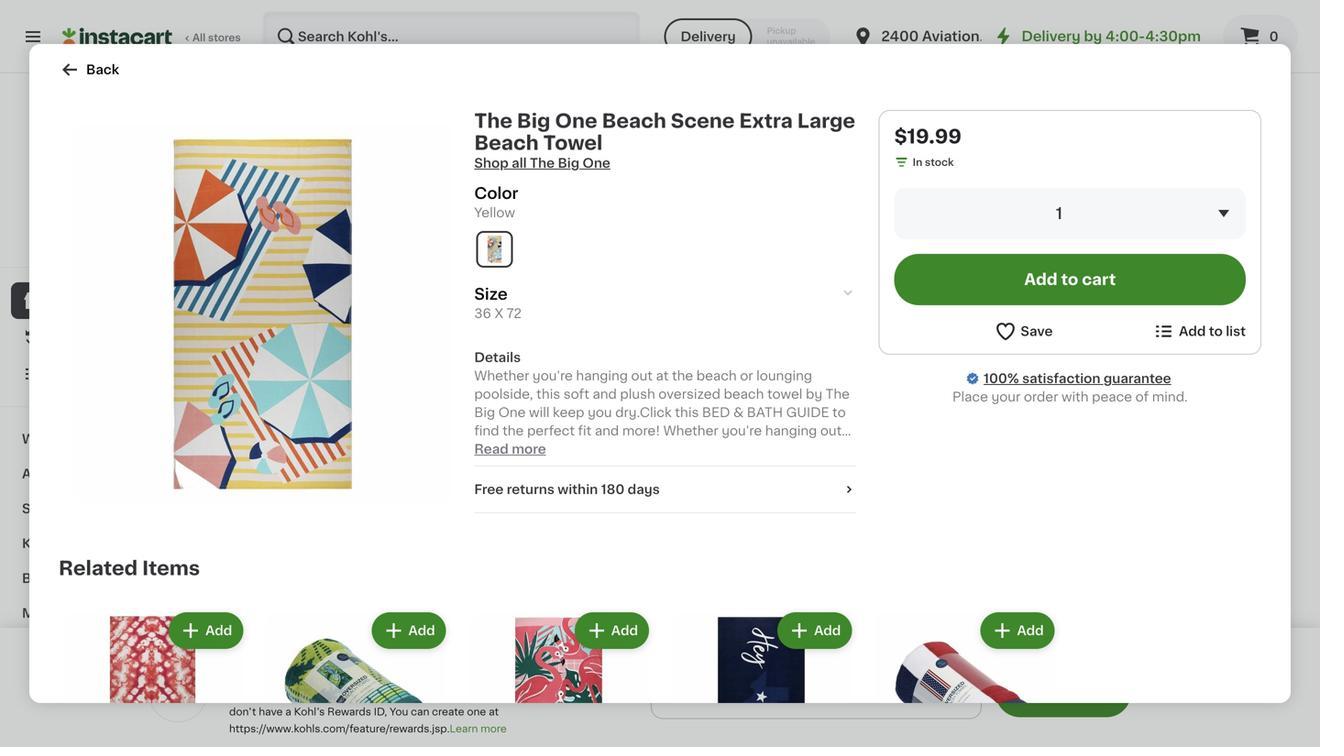 Task type: vqa. For each thing, say whether or not it's contained in the screenshot.


Task type: locate. For each thing, give the bounding box(es) containing it.
life
[[572, 351, 596, 364], [743, 351, 767, 364]]

can left create
[[411, 707, 429, 717]]

supersoft for sonoma goods for life supersoft bath towel, hand towel or washcloth - gray
[[446, 369, 509, 382]]

1 horizontal spatial your
[[517, 673, 540, 683]]

kohl's right digit
[[356, 673, 387, 683]]

big for options
[[984, 351, 1005, 364]]

total inside "the big one solid towel blue, l, 17 total options"
[[1010, 369, 1034, 379]]

guarantee up of
[[1104, 372, 1171, 385]]

x
[[494, 307, 503, 320], [330, 406, 337, 416]]

1 harry from the left
[[1020, 718, 1055, 731]]

one inside the big one beach scene extra large beach towel shop all the big one
[[555, 111, 597, 131]]

0 horizontal spatial for
[[548, 351, 569, 364]]

plush for fawkes
[[1008, 736, 1043, 747]]

more
[[512, 443, 546, 456], [481, 724, 507, 734]]

the big one beach scene extra large beach towel yellow, 36 x 72
[[275, 351, 398, 416]]

towel up 100% satisfaction guarantee link
[[1074, 351, 1112, 364]]

0 vertical spatial with
[[72, 241, 94, 251]]

1 vertical spatial total
[[673, 406, 697, 416]]

scene inside the big one beach scene extra large beach towel shop all the big one
[[671, 111, 735, 131]]

99 right 8
[[812, 694, 826, 705]]

stuffed animals
[[275, 471, 438, 490]]

bath inside sonoma goods for life supersoft bath towel, hand towel or washcloth - blue
[[683, 369, 713, 382]]

99 up the at
[[483, 694, 497, 705]]

order
[[1024, 391, 1058, 403]]

on inside treatment tracker modal dialog
[[638, 706, 659, 722]]

1 potter from the left
[[1059, 718, 1099, 731]]

1 sonoma from the left
[[446, 351, 499, 364]]

1 horizontal spatial can
[[473, 673, 492, 683]]

items
[[142, 559, 200, 578]]

1 horizontal spatial the big one solid towel - white white, l
[[1128, 351, 1282, 397]]

$ 7 99
[[620, 694, 654, 713]]

goods up navy, l, 13 total options
[[672, 351, 716, 364]]

1 horizontal spatial harry
[[1190, 718, 1226, 731]]

1 play from the left
[[989, 718, 1016, 731]]

1 horizontal spatial for
[[719, 351, 740, 364]]

1 item carousel region from the top
[[275, 95, 1283, 447]]

2 just from the left
[[1128, 718, 1156, 731]]

100% up earn
[[47, 222, 75, 232]]

- inside 'sonoma goods for life supersoft bath towel, hand towel or washcloth - gray'
[[517, 406, 522, 419]]

shop up color
[[474, 157, 509, 170]]

towel up navy, l, 13 total options
[[654, 388, 691, 401]]

washcloth for sonoma goods for life supersoft bath towel, hand towel or washcloth - gray
[[446, 406, 513, 419]]

1 vertical spatial on
[[638, 706, 659, 722]]

play up hedwig
[[1159, 718, 1187, 731]]

or for blue
[[694, 388, 707, 401]]

99 left add to list
[[1153, 328, 1167, 338]]

$ 9 99 up hedwig
[[1131, 694, 1167, 713]]

men
[[22, 607, 51, 620]]

bath for blue
[[683, 369, 713, 382]]

99 inside $ 21 99
[[309, 694, 323, 705]]

4:00-
[[1106, 30, 1145, 43]]

2 hand from the left
[[616, 388, 651, 401]]

with down 100% satisfaction guarantee link
[[1062, 391, 1089, 403]]

delivery for delivery by 4:00-4:30pm
[[1022, 30, 1081, 43]]

health care link
[[11, 700, 223, 735]]

all inside the big one beach scene extra large beach towel shop all the big one
[[512, 157, 527, 170]]

supersoft for sonoma goods for life supersoft bath towel, hand towel or washcloth - blue
[[616, 369, 680, 382]]

x down size
[[494, 307, 503, 320]]

goods
[[502, 351, 545, 364], [672, 351, 716, 364]]

0 vertical spatial guarantee
[[141, 222, 194, 232]]

2 solid from the left
[[1039, 351, 1071, 364]]

1 washcloth from the left
[[446, 406, 513, 419]]

2 horizontal spatial solid
[[1210, 351, 1242, 364]]

towel
[[543, 133, 603, 153], [904, 351, 941, 364], [1074, 351, 1112, 364], [1245, 351, 1282, 364], [319, 388, 356, 401], [483, 388, 520, 401], [654, 388, 691, 401]]

1 horizontal spatial just
[[1128, 718, 1156, 731]]

l, left 17
[[986, 369, 995, 379]]

1 horizontal spatial bath
[[683, 369, 713, 382]]

hand up navy,
[[616, 388, 651, 401]]

36 down size
[[474, 307, 491, 320]]

qualify.
[[897, 706, 954, 722]]

large for the big one beach scene extra large beach towel shop all the big one
[[797, 111, 855, 131]]

sonoma up navy,
[[616, 351, 669, 364]]

72 inside size 36 x 72
[[507, 307, 522, 320]]

kohl's logo image
[[77, 95, 157, 176], [149, 664, 207, 722]]

related
[[59, 559, 138, 578]]

towel inside 'sonoma goods for life supersoft bath towel, hand towel or washcloth - gray'
[[483, 388, 520, 401]]

of
[[1135, 391, 1149, 403]]

1 vertical spatial satisfaction
[[1022, 372, 1101, 385]]

more down the at
[[481, 724, 507, 734]]

kohl's logo image inside main content
[[149, 664, 207, 722]]

peace
[[1092, 391, 1132, 403]]

1 goods from the left
[[502, 351, 545, 364]]

to right $10.00
[[876, 706, 893, 722]]

the big one solid towel - white white, l down add to list button
[[1128, 351, 1282, 397]]

0 horizontal spatial hand
[[446, 388, 480, 401]]

all
[[1107, 107, 1122, 120], [512, 157, 527, 170]]

0 vertical spatial options
[[1036, 369, 1076, 379]]

0 horizontal spatial with
[[72, 241, 94, 251]]

0 horizontal spatial 9
[[967, 694, 981, 713]]

1 horizontal spatial shop
[[474, 157, 509, 170]]

white up of
[[1137, 369, 1174, 382]]

& right kids
[[54, 537, 65, 550]]

big up 17
[[984, 351, 1005, 364]]

0 vertical spatial one
[[583, 157, 610, 170]]

one for options
[[1009, 351, 1036, 364]]

hand for sonoma goods for life supersoft bath towel, hand towel or washcloth - gray
[[446, 388, 480, 401]]

1 horizontal spatial you
[[452, 673, 471, 683]]

beach
[[602, 111, 666, 131], [474, 133, 539, 153], [357, 351, 398, 364], [275, 388, 316, 401]]

save
[[1021, 325, 1053, 338]]

0 horizontal spatial one
[[467, 707, 486, 717]]

f
[[718, 718, 726, 731]]

$ 29 99
[[449, 694, 497, 713]]

treatment tracker modal dialog
[[238, 681, 1320, 747]]

$ for squishville mini squishmallow plus
[[279, 694, 285, 705]]

2 sonoma from the left
[[616, 351, 669, 364]]

99 inside $ 8 99
[[812, 694, 826, 705]]

baby
[[68, 537, 102, 550]]

white,
[[787, 387, 820, 397], [1128, 387, 1161, 397]]

& inside blue's clues & you! bean pal plus
[[869, 718, 879, 731]]

1 vertical spatial kohl's logo image
[[149, 664, 207, 722]]

shop inside the big one beach scene extra large beach towel shop all the big one
[[474, 157, 509, 170]]

1 horizontal spatial all
[[1107, 107, 1122, 120]]

2 $ 9 99 from the left
[[1131, 694, 1167, 713]]

harry inside 'just play harry potter fawkes plush'
[[1020, 718, 1055, 731]]

silver, l
[[446, 406, 485, 416]]

you up https://www.kohls.com/myaccount/dashboard.jsp.
[[452, 673, 471, 683]]

big inside the big one beach scene extra large beach towel shop all the big one
[[517, 111, 550, 131]]

0 horizontal spatial delivery
[[681, 30, 736, 43]]

by inside the please enter your 11 digit kohl's rewards id. you can find your kohl's rewards id by logging on to https://www.kohls.com/myaccount/dashboard.jsp. if you don't have a kohl's rewards id, you can create one at https://www.kohls.com/feature/rewards.jsp.
[[243, 690, 256, 700]]

plush down more
[[1008, 736, 1043, 747]]

1 horizontal spatial play
[[1159, 718, 1187, 731]]

play for hedwig
[[1159, 718, 1187, 731]]

plush
[[1008, 736, 1043, 747], [1180, 736, 1215, 747]]

$ inside $ 19 99
[[279, 328, 285, 338]]

white down $2.99 element
[[796, 369, 833, 382]]

goods for blue
[[672, 351, 716, 364]]

hand inside sonoma goods for life supersoft bath towel, hand towel or washcloth - blue
[[616, 388, 651, 401]]

0 horizontal spatial washcloth
[[446, 406, 513, 419]]

play for fawkes
[[989, 718, 1016, 731]]

for inside sonoma goods for life supersoft bath towel, hand towel or washcloth - blue
[[719, 351, 740, 364]]

36 right yellow,
[[314, 406, 327, 416]]

0 vertical spatial 100%
[[47, 222, 75, 232]]

or inside 'sonoma goods for life supersoft bath towel, hand towel or washcloth - gray'
[[524, 388, 537, 401]]

99 for just play harry potter fawkes plush
[[983, 694, 997, 705]]

big up the
[[517, 111, 550, 131]]

0 horizontal spatial towel,
[[546, 369, 586, 382]]

l, inside "the big one solid towel blue, l, 17 total options"
[[986, 369, 995, 379]]

rewards up mini
[[327, 707, 371, 717]]

extra inside the big one beach scene extra large beach towel yellow, 36 x 72
[[319, 369, 352, 382]]

1 vertical spatial &
[[869, 718, 879, 731]]

extra
[[739, 111, 793, 131], [319, 369, 352, 382]]

plush inside just play harry potter hedwig plush
[[1180, 736, 1215, 747]]

1 vertical spatial you
[[390, 707, 408, 717]]

0 horizontal spatial scene
[[275, 369, 316, 382]]

life inside sonoma goods for life supersoft bath towel, hand towel or washcloth - blue
[[743, 351, 767, 364]]

0 horizontal spatial goods
[[502, 351, 545, 364]]

1 white from the left
[[796, 369, 833, 382]]

for for sonoma goods for life supersoft bath towel, hand towel or washcloth - gray
[[548, 351, 569, 364]]

delivery inside button
[[681, 30, 736, 43]]

99 inside the $ 7 99
[[640, 694, 654, 705]]

72
[[507, 307, 522, 320], [339, 406, 351, 416]]

just up fawkes
[[957, 718, 985, 731]]

one inside "the big one solid towel blue, l, 17 total options"
[[1009, 351, 1036, 364]]

buy it again
[[51, 331, 129, 344]]

extra inside the big one beach scene extra large beach towel shop all the big one
[[739, 111, 793, 131]]

1 horizontal spatial 9
[[1138, 694, 1151, 713]]

1 just from the left
[[957, 718, 985, 731]]

more inside "button"
[[512, 443, 546, 456]]

the for shop
[[474, 111, 512, 131]]

1 vertical spatial all
[[512, 157, 527, 170]]

to down 11
[[314, 690, 325, 700]]

plush right hedwig
[[1180, 736, 1215, 747]]

0 horizontal spatial sonoma
[[446, 351, 499, 364]]

harry for fawkes
[[1020, 718, 1055, 731]]

total right 13
[[673, 406, 697, 416]]

towel, for gray
[[546, 369, 586, 382]]

0 horizontal spatial harry
[[1020, 718, 1055, 731]]

product group
[[275, 161, 431, 418], [446, 161, 601, 419], [787, 161, 942, 400], [957, 161, 1113, 381], [1128, 161, 1283, 400], [59, 609, 247, 747], [262, 609, 450, 747], [464, 609, 653, 747], [667, 609, 856, 747], [870, 609, 1059, 747]]

towel, up blue
[[716, 369, 757, 382]]

play up fawkes
[[989, 718, 1016, 731]]

kohl's up squishville in the bottom of the page
[[294, 707, 325, 717]]

plush for hedwig
[[1180, 736, 1215, 747]]

or up "gray"
[[524, 388, 537, 401]]

l right of
[[1163, 387, 1170, 397]]

1 towel, from the left
[[546, 369, 586, 382]]

on inside the please enter your 11 digit kohl's rewards id. you can find your kohl's rewards id by logging on to https://www.kohls.com/myaccount/dashboard.jsp. if you don't have a kohl's rewards id, you can create one at https://www.kohls.com/feature/rewards.jsp.
[[299, 690, 312, 700]]

0 horizontal spatial 36
[[314, 406, 327, 416]]

99 for warmies french lavender scente
[[483, 694, 497, 705]]

$ inside $5.59 original price: $8.99 element
[[449, 328, 456, 338]]

satisfaction inside button
[[77, 222, 139, 232]]

sonoma inside sonoma goods for life supersoft bath towel, hand towel or washcloth - blue
[[616, 351, 669, 364]]

read more button
[[474, 440, 546, 458]]

towel, up "gray"
[[546, 369, 586, 382]]

1 horizontal spatial sonoma
[[616, 351, 669, 364]]

99 inside $ 19 99
[[309, 328, 323, 338]]

2400 aviation dr
[[881, 30, 1000, 43]]

view
[[1072, 107, 1104, 120]]

supersoft down details
[[446, 369, 509, 382]]

1 vertical spatial with
[[1062, 391, 1089, 403]]

one for yellow,
[[327, 351, 354, 364]]

scene
[[671, 111, 735, 131], [275, 369, 316, 382]]

1 $ 9 99 from the left
[[961, 694, 997, 713]]

add inside add to list button
[[1179, 325, 1206, 338]]

big inside "the big one solid towel blue, l, 17 total options"
[[984, 351, 1005, 364]]

1 horizontal spatial or
[[694, 388, 707, 401]]

- down $2.99 element
[[787, 369, 792, 382]]

99 inside $ 29 99
[[483, 694, 497, 705]]

item carousel region
[[275, 95, 1283, 447], [275, 462, 1283, 747]]

more right read
[[512, 443, 546, 456]]

None search field
[[262, 11, 640, 62]]

0 horizontal spatial shop
[[51, 294, 86, 307]]

0 horizontal spatial by
[[243, 690, 256, 700]]

or for gray
[[524, 388, 537, 401]]

99 for bedtime bear t f
[[640, 694, 654, 705]]

bath down details button
[[683, 369, 713, 382]]

2400 aviation dr button
[[852, 11, 1000, 62]]

0 horizontal spatial your
[[295, 673, 318, 683]]

play
[[989, 718, 1016, 731], [1159, 718, 1187, 731]]

1 vertical spatial x
[[330, 406, 337, 416]]

0 vertical spatial scene
[[671, 111, 735, 131]]

1 bath from the left
[[513, 369, 543, 382]]

for up blue
[[719, 351, 740, 364]]

the up of
[[1128, 351, 1152, 364]]

0 horizontal spatial $ 9 99
[[961, 694, 997, 713]]

1 horizontal spatial white
[[1137, 369, 1174, 382]]

1 vertical spatial by
[[243, 690, 256, 700]]

0 vertical spatial &
[[54, 537, 65, 550]]

towel, inside 'sonoma goods for life supersoft bath towel, hand towel or washcloth - gray'
[[546, 369, 586, 382]]

2 the big one solid towel - white white, l from the left
[[1128, 351, 1282, 397]]

100% satisfaction guarantee
[[47, 222, 194, 232], [984, 372, 1171, 385]]

1 horizontal spatial 72
[[507, 307, 522, 320]]

the inside the big one beach scene extra large beach towel shop all the big one
[[474, 111, 512, 131]]

by right id
[[243, 690, 256, 700]]

big
[[517, 111, 550, 131], [302, 351, 323, 364], [814, 351, 835, 364], [984, 351, 1005, 364], [1155, 351, 1176, 364]]

just inside 'just play harry potter fawkes plush'
[[957, 718, 985, 731]]

extra for the big one beach scene extra large beach towel yellow, 36 x 72
[[319, 369, 352, 382]]

the inside "the big one solid towel blue, l, 17 total options"
[[957, 351, 981, 364]]

- left "gray"
[[517, 406, 522, 419]]

more for read more
[[512, 443, 546, 456]]

with
[[72, 241, 94, 251], [1062, 391, 1089, 403]]

99 for just play harry potter hedwig plush
[[1153, 694, 1167, 705]]

0 horizontal spatial l
[[479, 406, 485, 416]]

0 horizontal spatial 100% satisfaction guarantee
[[47, 222, 194, 232]]

health
[[22, 711, 66, 724]]

your left 11
[[295, 673, 318, 683]]

1 horizontal spatial supersoft
[[616, 369, 680, 382]]

delivery by 4:00-4:30pm link
[[992, 26, 1201, 48]]

learn more link
[[450, 724, 507, 734]]

1 life from the left
[[572, 351, 596, 364]]

satisfaction up earn with kohl's rewards
[[77, 222, 139, 232]]

potter inside 'just play harry potter fawkes plush'
[[1059, 718, 1099, 731]]

l, left 13
[[648, 406, 657, 416]]

accessories
[[22, 468, 103, 480]]

2 potter from the left
[[1229, 718, 1269, 731]]

0 vertical spatial you
[[452, 673, 471, 683]]

180
[[601, 483, 625, 496]]

supersoft inside sonoma goods for life supersoft bath towel, hand towel or washcloth - blue
[[616, 369, 680, 382]]

towel down list
[[1245, 351, 1282, 364]]

2 washcloth from the left
[[616, 406, 684, 419]]

9 left more
[[967, 694, 981, 713]]

all stores link
[[62, 11, 242, 62]]

1 vertical spatial can
[[411, 707, 429, 717]]

add to list button
[[1152, 320, 1246, 343]]

hand for sonoma goods for life supersoft bath towel, hand towel or washcloth - blue
[[616, 388, 651, 401]]

satisfaction up place your order with peace of mind. at the right of the page
[[1022, 372, 1101, 385]]

color yellow
[[474, 186, 518, 219]]

1 horizontal spatial delivery
[[1022, 30, 1081, 43]]

$ inside $ 8 99
[[790, 694, 797, 705]]

2 bath from the left
[[683, 369, 713, 382]]

big inside the big one beach scene extra large beach towel yellow, 36 x 72
[[302, 351, 323, 364]]

yellow
[[474, 206, 515, 219]]

goods inside sonoma goods for life supersoft bath towel, hand towel or washcloth - blue
[[672, 351, 716, 364]]

9 up hedwig
[[1138, 694, 1151, 713]]

3 solid from the left
[[1210, 351, 1242, 364]]

1 horizontal spatial hand
[[616, 388, 651, 401]]

2 goods from the left
[[672, 351, 716, 364]]

scene inside the big one beach scene extra large beach towel yellow, 36 x 72
[[275, 369, 316, 382]]

large for the big one beach scene extra large beach towel yellow, 36 x 72
[[355, 369, 392, 382]]

100% satisfaction guarantee up place your order with peace of mind. at the right of the page
[[984, 372, 1171, 385]]

bath inside 'sonoma goods for life supersoft bath towel, hand towel or washcloth - gray'
[[513, 369, 543, 382]]

everyday
[[55, 204, 104, 214]]

sonoma inside 'sonoma goods for life supersoft bath towel, hand towel or washcloth - gray'
[[446, 351, 499, 364]]

2 life from the left
[[743, 351, 767, 364]]

just play harry potter fawkes plush
[[957, 718, 1099, 747]]

$ 21 99
[[279, 694, 323, 713]]

$ inside the $ 7 99
[[620, 694, 626, 705]]

your right find
[[517, 673, 540, 683]]

goods inside 'sonoma goods for life supersoft bath towel, hand towel or washcloth - gray'
[[502, 351, 545, 364]]

- inside sonoma goods for life supersoft bath towel, hand towel or washcloth - blue
[[687, 406, 693, 419]]

1 supersoft from the left
[[446, 369, 509, 382]]

9 for just play harry potter fawkes plush
[[967, 694, 981, 713]]

2 plush from the left
[[1180, 736, 1215, 747]]

on left next
[[638, 706, 659, 722]]

0 horizontal spatial supersoft
[[446, 369, 509, 382]]

bedtime
[[616, 718, 671, 731]]

0 horizontal spatial white,
[[787, 387, 820, 397]]

harry inside just play harry potter hedwig plush
[[1190, 718, 1226, 731]]

towel down $2.99 element
[[904, 351, 941, 364]]

on right logging
[[299, 690, 312, 700]]

1 horizontal spatial large
[[797, 111, 855, 131]]

99 for squishville mini squishmallow plus
[[309, 694, 323, 705]]

t
[[707, 718, 715, 731]]

all left the
[[512, 157, 527, 170]]

with right earn
[[72, 241, 94, 251]]

0 horizontal spatial solid
[[869, 351, 901, 364]]

rewards up 11
[[274, 653, 333, 666]]

within
[[558, 483, 598, 496]]

0 horizontal spatial life
[[572, 351, 596, 364]]

$
[[279, 328, 285, 338], [449, 328, 456, 338], [279, 694, 285, 705], [449, 694, 456, 705], [620, 694, 626, 705], [790, 694, 797, 705], [961, 694, 967, 705], [1131, 694, 1138, 705]]

towel inside sonoma goods for life supersoft bath towel, hand towel or washcloth - blue
[[654, 388, 691, 401]]

solid down list
[[1210, 351, 1242, 364]]

1 vertical spatial extra
[[319, 369, 352, 382]]

warmies french lavender scente
[[446, 718, 593, 747]]

washcloth inside 'sonoma goods for life supersoft bath towel, hand towel or washcloth - gray'
[[446, 406, 513, 419]]

large inside the big one beach scene extra large beach towel shop all the big one
[[797, 111, 855, 131]]

1 plush from the left
[[1008, 736, 1043, 747]]

guarantee down prices
[[141, 222, 194, 232]]

1 vertical spatial item carousel region
[[275, 462, 1283, 747]]

1 vertical spatial scene
[[275, 369, 316, 382]]

solid inside "the big one solid towel blue, l, 17 total options"
[[1039, 351, 1071, 364]]

2 horizontal spatial your
[[991, 391, 1021, 403]]

0 horizontal spatial all
[[512, 157, 527, 170]]

or inside sonoma goods for life supersoft bath towel, hand towel or washcloth - blue
[[694, 388, 707, 401]]

or up blue
[[694, 388, 707, 401]]

back button
[[59, 59, 119, 81]]

kohl's logo image down back
[[77, 95, 157, 176]]

hand up silver,
[[446, 388, 480, 401]]

1 horizontal spatial $ 9 99
[[1131, 694, 1167, 713]]

bedtime bear t f
[[616, 718, 726, 731]]

size
[[474, 286, 508, 302]]

0 vertical spatial 100% satisfaction guarantee
[[47, 222, 194, 232]]

life inside 'sonoma goods for life supersoft bath towel, hand towel or washcloth - gray'
[[572, 351, 596, 364]]

options
[[1036, 369, 1076, 379], [699, 406, 739, 416]]

kohl's
[[97, 241, 129, 251], [229, 653, 271, 666], [356, 673, 387, 683], [542, 673, 573, 683], [294, 707, 325, 717]]

1 vertical spatial one
[[467, 707, 486, 717]]

kohl's logo image left id
[[149, 664, 207, 722]]

blue's clues & you! bean pal plus
[[787, 718, 910, 747]]

supersoft
[[446, 369, 509, 382], [616, 369, 680, 382]]

for inside 'sonoma goods for life supersoft bath towel, hand towel or washcloth - gray'
[[548, 351, 569, 364]]

2 item carousel region from the top
[[275, 462, 1283, 747]]

the big one solid towel blue, l, 17 total options
[[957, 351, 1112, 379]]

0 vertical spatial x
[[494, 307, 503, 320]]

1 horizontal spatial more
[[512, 443, 546, 456]]

99 for blue's clues & you! bean pal plus
[[812, 694, 826, 705]]

x right yellow,
[[330, 406, 337, 416]]

1 hand from the left
[[446, 388, 480, 401]]

sonoma for sonoma goods for life supersoft bath towel, hand towel or washcloth - blue
[[616, 351, 669, 364]]

1 for from the left
[[548, 351, 569, 364]]

more inside main content
[[481, 724, 507, 734]]

0 horizontal spatial can
[[411, 707, 429, 717]]

main content
[[0, 73, 1320, 747]]

large inside the big one beach scene extra large beach towel yellow, 36 x 72
[[355, 369, 392, 382]]

satisfaction
[[77, 222, 139, 232], [1022, 372, 1101, 385]]

1 horizontal spatial l,
[[986, 369, 995, 379]]

4:30pm
[[1145, 30, 1201, 43]]

your
[[991, 391, 1021, 403], [295, 673, 318, 683], [517, 673, 540, 683]]

id,
[[374, 707, 387, 717]]

$ for warmies french lavender scente
[[449, 694, 456, 705]]

0 horizontal spatial potter
[[1059, 718, 1099, 731]]

kohl's rewards
[[229, 653, 333, 666]]

options right 13
[[699, 406, 739, 416]]

potter inside just play harry potter hedwig plush
[[1229, 718, 1269, 731]]

1 horizontal spatial white,
[[1128, 387, 1161, 397]]

one right big
[[583, 157, 610, 170]]

100% satisfaction guarantee down store
[[47, 222, 194, 232]]

towel, inside sonoma goods for life supersoft bath towel, hand towel or washcloth - blue
[[716, 369, 757, 382]]

guarantee inside button
[[141, 222, 194, 232]]

13
[[660, 406, 671, 416]]

bath for gray
[[513, 369, 543, 382]]

1 9 from the left
[[967, 694, 981, 713]]

1 vertical spatial 100%
[[984, 372, 1019, 385]]

more button
[[969, 699, 1040, 729]]

2 play from the left
[[1159, 718, 1187, 731]]

big down $ 19 99
[[302, 351, 323, 364]]

id
[[229, 690, 240, 700]]

1 or from the left
[[524, 388, 537, 401]]

0 vertical spatial large
[[797, 111, 855, 131]]

1 horizontal spatial one
[[583, 157, 610, 170]]

supersoft inside 'sonoma goods for life supersoft bath towel, hand towel or washcloth - gray'
[[446, 369, 509, 382]]

washcloth inside sonoma goods for life supersoft bath towel, hand towel or washcloth - blue
[[616, 406, 684, 419]]

$ inside $ 21 99
[[279, 694, 285, 705]]

l right silver,
[[479, 406, 485, 416]]

1 horizontal spatial 100%
[[984, 372, 1019, 385]]

0 horizontal spatial more
[[481, 724, 507, 734]]

1 horizontal spatial satisfaction
[[1022, 372, 1101, 385]]

extra down $ 19 99
[[319, 369, 352, 382]]

shop up buy
[[51, 294, 86, 307]]

0 vertical spatial shop
[[474, 157, 509, 170]]

0 vertical spatial item carousel region
[[275, 95, 1283, 447]]

99 up more
[[983, 694, 997, 705]]

the big one beach scene extra large beach towel image
[[73, 125, 452, 504]]

shoes
[[22, 502, 63, 515]]

$ inside $ 29 99
[[449, 694, 456, 705]]

size 36 x 72
[[474, 286, 522, 320]]

0 vertical spatial kohl's logo image
[[77, 95, 157, 176]]

9
[[967, 694, 981, 713], [1138, 694, 1151, 713]]

just inside just play harry potter hedwig plush
[[1128, 718, 1156, 731]]

2 9 from the left
[[1138, 694, 1151, 713]]

one inside the big one beach scene extra large beach towel yellow, 36 x 72
[[327, 351, 354, 364]]

1 horizontal spatial guarantee
[[1104, 372, 1171, 385]]

2 for from the left
[[719, 351, 740, 364]]

plush inside 'just play harry potter fawkes plush'
[[1008, 736, 1043, 747]]

extra down service type group
[[739, 111, 793, 131]]

goods for gray
[[502, 351, 545, 364]]

2 supersoft from the left
[[616, 369, 680, 382]]

the big one solid towel - white white, l down $2.99 element
[[787, 351, 941, 397]]

washcloth down details button
[[616, 406, 684, 419]]

99 right 19
[[309, 328, 323, 338]]

beauty link
[[11, 561, 223, 596]]

towel up big
[[543, 133, 603, 153]]

warmies
[[446, 718, 501, 731]]

options up place your order with peace of mind. at the right of the page
[[1036, 369, 1076, 379]]

free
[[474, 483, 504, 496]]

$ 9 99 for just play harry potter hedwig plush
[[1131, 694, 1167, 713]]

2 or from the left
[[694, 388, 707, 401]]

1 horizontal spatial on
[[638, 706, 659, 722]]

color
[[474, 186, 518, 201]]

0 horizontal spatial satisfaction
[[77, 222, 139, 232]]

blue
[[696, 406, 725, 419]]

squishville
[[275, 718, 344, 731]]

the down $2.99 element
[[787, 351, 811, 364]]

play inside just play harry potter hedwig plush
[[1159, 718, 1187, 731]]

0 vertical spatial 72
[[507, 307, 522, 320]]

- left blue
[[687, 406, 693, 419]]

washcloth up read
[[446, 406, 513, 419]]

hand inside 'sonoma goods for life supersoft bath towel, hand towel or washcloth - gray'
[[446, 388, 480, 401]]

main content containing 19
[[0, 73, 1320, 747]]

1 vertical spatial options
[[699, 406, 739, 416]]

play inside 'just play harry potter fawkes plush'
[[989, 718, 1016, 731]]

total
[[1010, 369, 1034, 379], [673, 406, 697, 416]]

just up hedwig
[[1128, 718, 1156, 731]]

the inside the big one beach scene extra large beach towel yellow, 36 x 72
[[275, 351, 299, 364]]

2 white, from the left
[[1128, 387, 1161, 397]]

1 vertical spatial 100% satisfaction guarantee
[[984, 372, 1171, 385]]

2 harry from the left
[[1190, 718, 1226, 731]]

save button
[[994, 320, 1053, 343]]

0 horizontal spatial on
[[299, 690, 312, 700]]

scene down the delivery button
[[671, 111, 735, 131]]

72 inside the big one beach scene extra large beach towel yellow, 36 x 72
[[339, 406, 351, 416]]

2 towel, from the left
[[716, 369, 757, 382]]

sales link
[[11, 666, 223, 700]]

to left cart
[[1061, 272, 1078, 287]]

0 horizontal spatial guarantee
[[141, 222, 194, 232]]

l down $2.99 element
[[822, 387, 828, 397]]

99 up hedwig
[[1153, 694, 1167, 705]]

2 white from the left
[[1137, 369, 1174, 382]]

72 up $5.59 original price: $8.99 element
[[507, 307, 522, 320]]



Task type: describe. For each thing, give the bounding box(es) containing it.
the for options
[[957, 351, 981, 364]]

1 field
[[894, 188, 1246, 239]]

17
[[997, 369, 1007, 379]]

100% inside 100% satisfaction guarantee link
[[984, 372, 1019, 385]]

towel inside the big one beach scene extra large beach towel shop all the big one
[[543, 133, 603, 153]]

navy,
[[616, 406, 646, 416]]

all stores
[[193, 33, 241, 43]]

have
[[259, 707, 283, 717]]

99 for the big one beach scene extra large beach towel
[[309, 328, 323, 338]]

0
[[1269, 30, 1279, 43]]

squishmallow
[[275, 736, 364, 747]]

get
[[496, 706, 527, 722]]

29
[[456, 694, 482, 713]]

0 vertical spatial by
[[1084, 30, 1102, 43]]

1 vertical spatial shop
[[51, 294, 86, 307]]

one for shop
[[555, 111, 597, 131]]

place your order with peace of mind.
[[952, 391, 1188, 403]]

1
[[1056, 206, 1062, 221]]

everyday store prices
[[55, 204, 168, 214]]

mind.
[[1152, 391, 1188, 403]]

stuffed
[[275, 471, 352, 490]]

squishville mini squishmallow plus
[[275, 718, 403, 747]]

hedwig
[[1128, 736, 1177, 747]]

100% satisfaction guarantee button
[[29, 216, 205, 235]]

towel, for blue
[[716, 369, 757, 382]]

$ for just play harry potter hedwig plush
[[1131, 694, 1138, 705]]

place
[[952, 391, 988, 403]]

- up peace
[[1128, 369, 1133, 382]]

home link
[[11, 631, 223, 666]]

rewards up you
[[576, 673, 619, 683]]

$ for bedtime bear t f
[[620, 694, 626, 705]]

more for learn more
[[481, 724, 507, 734]]

big for yellow,
[[302, 351, 323, 364]]

washcloth for sonoma goods for life supersoft bath towel, hand towel or washcloth - blue
[[616, 406, 684, 419]]

home
[[22, 642, 62, 655]]

shoes link
[[11, 491, 223, 526]]

product group containing sonoma goods for life supersoft bath towel, hand towel or washcloth - gray
[[446, 161, 601, 419]]

kohl's down 100% satisfaction guarantee button
[[97, 241, 129, 251]]

sonoma goods for life supersoft bath towel, hand towel or washcloth - gray
[[446, 351, 596, 419]]

99 up blue,
[[982, 328, 996, 338]]

1 vertical spatial guarantee
[[1104, 372, 1171, 385]]

big down $2.99 element
[[814, 351, 835, 364]]

more
[[991, 709, 1018, 719]]

$ for just play harry potter fawkes plush
[[961, 694, 967, 705]]

cart
[[1082, 272, 1116, 287]]

kohl's up please
[[229, 653, 271, 666]]

1 horizontal spatial with
[[1062, 391, 1089, 403]]

Kohl's Rewards ID text field
[[652, 668, 981, 718]]

big
[[558, 157, 580, 170]]

$5.59 original price: $8.99 element
[[446, 325, 601, 348]]

kids & baby link
[[11, 526, 223, 561]]

life for sonoma goods for life supersoft bath towel, hand towel or washcloth - blue
[[743, 351, 767, 364]]

kids & baby
[[22, 537, 102, 550]]

scene for the big one beach scene extra large beach towel yellow, 36 x 72
[[275, 369, 316, 382]]

yellow image
[[478, 233, 511, 266]]

dr
[[983, 30, 1000, 43]]

silver,
[[446, 406, 477, 416]]

just for just play harry potter hedwig plush
[[1128, 718, 1156, 731]]

x inside the big one beach scene extra large beach towel yellow, 36 x 72
[[330, 406, 337, 416]]

https://www.kohls.com/myaccount/dashboard.jsp.
[[327, 690, 583, 700]]

learn more
[[450, 724, 507, 734]]

find
[[494, 673, 514, 683]]

0 horizontal spatial options
[[699, 406, 739, 416]]

$ for the big one beach scene extra large beach towel
[[279, 328, 285, 338]]

all inside view all (40+) popup button
[[1107, 107, 1122, 120]]

one inside the please enter your 11 digit kohl's rewards id. you can find your kohl's rewards id by logging on to https://www.kohls.com/myaccount/dashboard.jsp. if you don't have a kohl's rewards id, you can create one at https://www.kohls.com/feature/rewards.jsp.
[[467, 707, 486, 717]]

free returns within 180 days
[[474, 483, 660, 496]]

animals
[[356, 471, 438, 490]]

to left list
[[1209, 325, 1223, 338]]

$ 9 99 for just play harry potter fawkes plush
[[961, 694, 997, 713]]

2 horizontal spatial l
[[1163, 387, 1170, 397]]

extra for the big one beach scene extra large beach towel shop all the big one
[[739, 111, 793, 131]]

1 vertical spatial l,
[[648, 406, 657, 416]]

7
[[626, 694, 638, 713]]

l inside product "group"
[[479, 406, 485, 416]]

item carousel region containing 19
[[275, 95, 1283, 447]]

one inside the big one beach scene extra large beach towel shop all the big one
[[583, 157, 610, 170]]

1 horizontal spatial 100% satisfaction guarantee
[[984, 372, 1171, 385]]

enter
[[266, 673, 292, 683]]

the
[[530, 157, 555, 170]]

read more
[[474, 443, 546, 456]]

gray
[[526, 406, 557, 419]]

19
[[285, 327, 307, 346]]

towel inside "the big one solid towel blue, l, 17 total options"
[[1074, 351, 1112, 364]]

back
[[86, 63, 119, 76]]

sonoma for sonoma goods for life supersoft bath towel, hand towel or washcloth - gray
[[446, 351, 499, 364]]

21
[[285, 694, 307, 713]]

details
[[474, 351, 521, 364]]

it
[[80, 331, 90, 344]]

accessories link
[[11, 457, 223, 491]]

service type group
[[664, 18, 830, 55]]

in
[[913, 157, 922, 167]]

delivery for delivery
[[681, 30, 736, 43]]

1 solid from the left
[[869, 351, 901, 364]]

9 for just play harry potter hedwig plush
[[1138, 694, 1151, 713]]

1 horizontal spatial l
[[822, 387, 828, 397]]

to inside treatment tracker modal dialog
[[876, 706, 893, 722]]

add to cart button
[[894, 254, 1246, 305]]

add inside treatment tracker modal dialog
[[784, 706, 816, 722]]

continue
[[1025, 685, 1102, 700]]

view all (40+) button
[[1065, 95, 1181, 132]]

just for just play harry potter fawkes plush
[[957, 718, 985, 731]]

for for sonoma goods for life supersoft bath towel, hand towel or washcloth - blue
[[719, 351, 740, 364]]

$ for blue's clues & you! bean pal plus
[[790, 694, 797, 705]]

$2.99 element
[[787, 325, 942, 348]]

to inside the please enter your 11 digit kohl's rewards id. you can find your kohl's rewards id by logging on to https://www.kohls.com/myaccount/dashboard.jsp. if you don't have a kohl's rewards id, you can create one at https://www.kohls.com/feature/rewards.jsp.
[[314, 690, 325, 700]]

0 horizontal spatial &
[[54, 537, 65, 550]]

100% inside 100% satisfaction guarantee button
[[47, 222, 75, 232]]

please enter your 11 digit kohl's rewards id. you can find your kohl's rewards id by logging on to https://www.kohls.com/myaccount/dashboard.jsp. if you don't have a kohl's rewards id, you can create one at https://www.kohls.com/feature/rewards.jsp.
[[229, 673, 619, 734]]

3
[[703, 706, 713, 722]]

add to cart
[[1024, 272, 1116, 287]]

returns
[[507, 483, 555, 496]]

yellow,
[[275, 406, 311, 416]]

0 button
[[1223, 15, 1298, 59]]

the for yellow,
[[275, 351, 299, 364]]

36 inside size 36 x 72
[[474, 307, 491, 320]]

please
[[229, 673, 263, 683]]

men link
[[11, 596, 223, 631]]

100% satisfaction guarantee inside button
[[47, 222, 194, 232]]

earn with kohl's rewards link
[[46, 238, 187, 253]]

$19.99
[[894, 127, 962, 146]]

add to list
[[1179, 325, 1246, 338]]

lists link
[[11, 356, 223, 392]]

delivery button
[[664, 18, 752, 55]]

potter for just play harry potter hedwig plush
[[1229, 718, 1269, 731]]

1 white, from the left
[[787, 387, 820, 397]]

0 horizontal spatial you
[[390, 707, 408, 717]]

details button
[[474, 348, 857, 367]]

harry for hedwig
[[1190, 718, 1226, 731]]

$ 19 99
[[279, 327, 323, 346]]

options inside "the big one solid towel blue, l, 17 total options"
[[1036, 369, 1076, 379]]

$ 8 99
[[790, 694, 826, 713]]

0 vertical spatial can
[[473, 673, 492, 683]]

id.
[[436, 673, 450, 683]]

potter for just play harry potter fawkes plush
[[1059, 718, 1099, 731]]

earn
[[46, 241, 70, 251]]

x inside size 36 x 72
[[494, 307, 503, 320]]

11
[[320, 673, 329, 683]]

add inside button
[[1024, 272, 1058, 287]]

kohl's up "free"
[[542, 673, 573, 683]]

stores
[[208, 33, 241, 43]]

at
[[489, 707, 499, 717]]

clues
[[829, 718, 865, 731]]

shop link
[[11, 282, 223, 319]]

rewards down prices
[[131, 241, 176, 251]]

orders
[[717, 706, 771, 722]]

big for shop
[[517, 111, 550, 131]]

scene for the big one beach scene extra large beach towel shop all the big one
[[671, 111, 735, 131]]

1 the big one solid towel - white white, l from the left
[[787, 351, 941, 397]]

36 inside the big one beach scene extra large beach towel yellow, 36 x 72
[[314, 406, 327, 416]]

the big one beach scene extra large beach towel shop all the big one
[[474, 111, 855, 170]]

2400
[[881, 30, 919, 43]]

instacart logo image
[[62, 26, 172, 48]]

rewards left id.
[[390, 673, 434, 683]]

logging
[[259, 690, 296, 700]]

delivery
[[567, 706, 634, 722]]

life for sonoma goods for life supersoft bath towel, hand towel or washcloth - gray
[[572, 351, 596, 364]]

french
[[505, 718, 549, 731]]

read
[[474, 443, 509, 456]]

blue,
[[957, 369, 983, 379]]

item carousel region containing stuffed animals
[[275, 462, 1283, 747]]

100% satisfaction guarantee link
[[984, 369, 1171, 388]]

product group containing 19
[[275, 161, 431, 418]]

towel inside the big one beach scene extra large beach towel yellow, 36 x 72
[[319, 388, 356, 401]]

big up the mind.
[[1155, 351, 1176, 364]]

related items
[[59, 559, 200, 578]]



